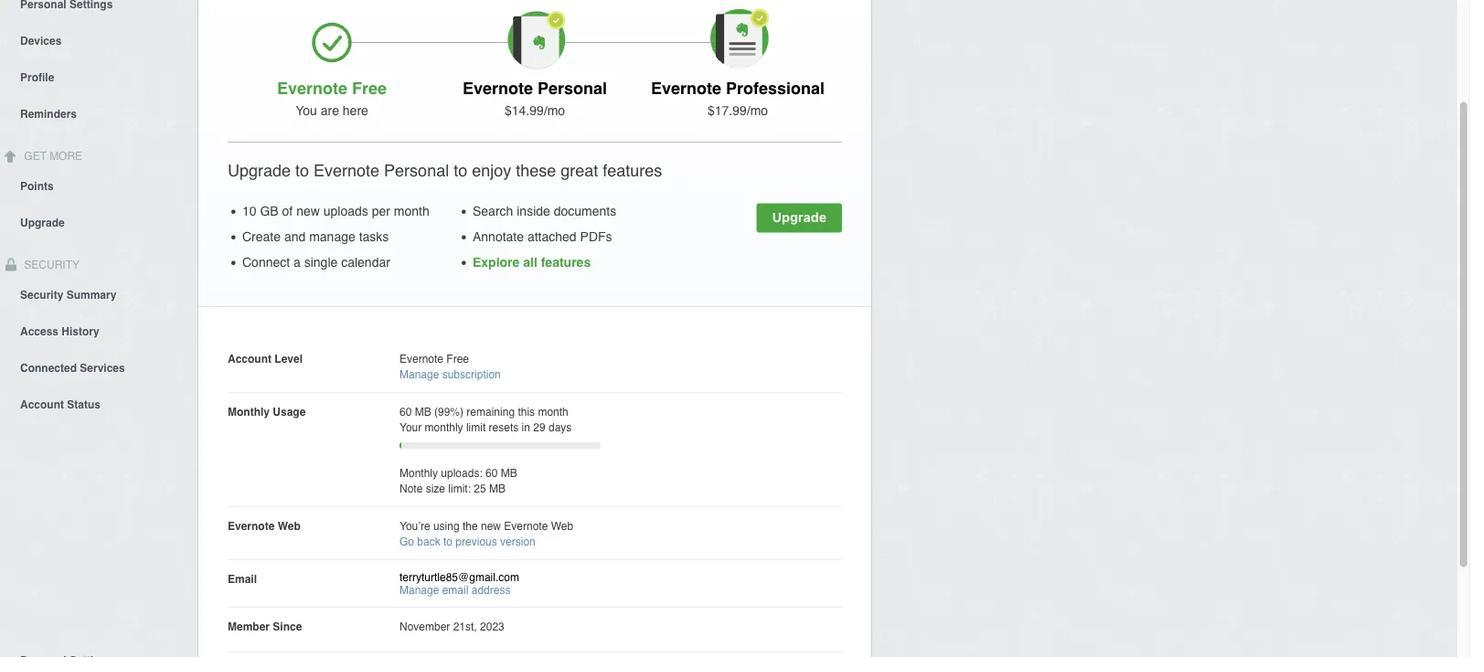 Task type: vqa. For each thing, say whether or not it's contained in the screenshot.
Mo in the Evernote Personal $14.99/ mo
yes



Task type: describe. For each thing, give the bounding box(es) containing it.
member
[[228, 620, 270, 633]]

great
[[561, 161, 598, 180]]

free for evernote free manage subscription
[[447, 353, 469, 365]]

2023
[[480, 620, 505, 633]]

security for security
[[21, 258, 80, 271]]

more
[[49, 150, 82, 163]]

evernote for evernote free you are here
[[277, 79, 348, 97]]

resets
[[489, 421, 519, 434]]

note
[[400, 482, 423, 495]]

terryturtle85@gmail.com
[[400, 572, 519, 584]]

annotate attached pdfs
[[473, 230, 612, 244]]

25
[[474, 482, 486, 495]]

mo for professional
[[750, 103, 768, 118]]

professional
[[726, 79, 825, 97]]

using
[[433, 520, 460, 533]]

member since
[[228, 620, 302, 633]]

devices link
[[0, 22, 198, 58]]

you're using the new evernote web go back to previous version
[[400, 520, 574, 548]]

monthly usage
[[228, 406, 306, 418]]

evernote inside you're using the new evernote web go back to previous version
[[504, 520, 548, 533]]

search inside documents
[[473, 204, 617, 219]]

new for evernote
[[481, 520, 501, 533]]

monthly uploads: 60 mb note size limit: 25 mb
[[400, 467, 517, 495]]

account for account level
[[228, 353, 272, 365]]

1 upgrade link from the left
[[757, 203, 842, 233]]

email
[[442, 584, 469, 597]]

tasks
[[359, 230, 389, 244]]

evernote personal $14.99/ mo
[[463, 79, 607, 118]]

calendar
[[341, 255, 390, 270]]

points
[[20, 180, 54, 193]]

create and manage tasks
[[242, 230, 389, 244]]

address
[[472, 584, 511, 597]]

new for uploads
[[296, 204, 320, 219]]

subscription
[[442, 368, 501, 381]]

2 upgrade link from the left
[[0, 204, 198, 240]]

you
[[296, 103, 317, 118]]

to inside you're using the new evernote web go back to previous version
[[444, 535, 453, 548]]

month inside '60 mb (99%) remaining this month your monthly limit resets in 29 days'
[[538, 406, 569, 418]]

uploads
[[323, 204, 368, 219]]

manage subscription link
[[400, 368, 501, 381]]

november
[[400, 620, 450, 633]]

account for account status
[[20, 398, 64, 411]]

evernote free you are here
[[277, 79, 387, 118]]

$17.99/
[[708, 103, 750, 118]]

size
[[426, 482, 445, 495]]

since
[[273, 620, 302, 633]]

(99%)
[[434, 406, 464, 418]]

connected
[[20, 362, 77, 374]]

access history
[[20, 325, 99, 338]]

security summary link
[[0, 276, 198, 312]]

here
[[343, 103, 368, 118]]

previous
[[456, 535, 497, 548]]

account status link
[[0, 385, 198, 422]]

monthly for monthly uploads: 60 mb note size limit: 25 mb
[[400, 467, 438, 480]]

search
[[473, 204, 513, 219]]

these
[[516, 161, 556, 180]]

evernote for evernote free manage subscription
[[400, 353, 444, 365]]

0 horizontal spatial personal
[[384, 161, 449, 180]]

monthly for monthly usage
[[228, 406, 270, 418]]

1 vertical spatial mb
[[501, 467, 517, 480]]

connected services
[[20, 362, 125, 374]]

usage
[[273, 406, 306, 418]]

profile
[[20, 71, 54, 84]]

days
[[549, 421, 572, 434]]

manage email address link
[[400, 584, 511, 597]]

pdfs
[[580, 230, 612, 244]]

upgrade to evernote personal to enjoy these great features
[[228, 161, 662, 180]]

2 horizontal spatial to
[[454, 161, 467, 180]]

are
[[321, 103, 339, 118]]

level
[[275, 353, 303, 365]]

2 horizontal spatial upgrade
[[772, 209, 827, 225]]

account status
[[20, 398, 101, 411]]

explore
[[473, 255, 520, 270]]

all
[[523, 255, 538, 270]]

go
[[400, 535, 414, 548]]

10 gb of new uploads per month
[[242, 204, 430, 219]]

get more
[[21, 150, 82, 163]]

monthly
[[425, 421, 463, 434]]

0 horizontal spatial to
[[295, 161, 309, 180]]

60 inside the monthly uploads: 60 mb note size limit: 25 mb
[[486, 467, 498, 480]]

of
[[282, 204, 293, 219]]

evernote up uploads
[[314, 161, 380, 180]]

in
[[522, 421, 530, 434]]

gb
[[260, 204, 279, 219]]

manage inside terryturtle85@gmail.com manage email address
[[400, 584, 439, 597]]

web inside you're using the new evernote web go back to previous version
[[551, 520, 574, 533]]

devices
[[20, 35, 62, 47]]



Task type: locate. For each thing, give the bounding box(es) containing it.
manage
[[400, 368, 439, 381], [400, 584, 439, 597]]

new
[[296, 204, 320, 219], [481, 520, 501, 533]]

0 vertical spatial 60
[[400, 406, 412, 418]]

evernote up $17.99/
[[651, 79, 722, 97]]

new inside you're using the new evernote web go back to previous version
[[481, 520, 501, 533]]

mo for personal
[[547, 103, 565, 118]]

1 horizontal spatial to
[[444, 535, 453, 548]]

reminders link
[[0, 95, 198, 132]]

account left level
[[228, 353, 272, 365]]

evernote web
[[228, 520, 301, 533]]

remaining
[[467, 406, 515, 418]]

60 up your
[[400, 406, 412, 418]]

evernote free manage subscription
[[400, 353, 501, 381]]

to up 10 gb of new uploads per month
[[295, 161, 309, 180]]

1 vertical spatial monthly
[[400, 467, 438, 480]]

new right the
[[481, 520, 501, 533]]

1 horizontal spatial mo
[[750, 103, 768, 118]]

enjoy
[[472, 161, 511, 180]]

personal inside evernote personal $14.99/ mo
[[538, 79, 607, 97]]

limit
[[466, 421, 486, 434]]

inside
[[517, 204, 550, 219]]

1 vertical spatial features
[[541, 255, 591, 270]]

new right of
[[296, 204, 320, 219]]

security for security summary
[[20, 288, 63, 301]]

email
[[228, 573, 257, 586]]

single
[[304, 255, 338, 270]]

1 web from the left
[[278, 520, 301, 533]]

0 vertical spatial month
[[394, 204, 430, 219]]

the
[[463, 520, 478, 533]]

features down attached
[[541, 255, 591, 270]]

free inside evernote free manage subscription
[[447, 353, 469, 365]]

1 horizontal spatial upgrade link
[[757, 203, 842, 233]]

1 horizontal spatial new
[[481, 520, 501, 533]]

evernote inside evernote personal $14.99/ mo
[[463, 79, 533, 97]]

explore all features
[[473, 255, 591, 270]]

mo inside the evernote professional $17.99/ mo
[[750, 103, 768, 118]]

60 mb (99%) remaining this month your monthly limit resets in 29 days
[[400, 406, 572, 434]]

1 horizontal spatial web
[[551, 520, 574, 533]]

documents
[[554, 204, 617, 219]]

0 horizontal spatial 60
[[400, 406, 412, 418]]

mo inside evernote personal $14.99/ mo
[[547, 103, 565, 118]]

personal up the per
[[384, 161, 449, 180]]

1 horizontal spatial features
[[603, 161, 662, 180]]

back
[[417, 535, 441, 548]]

21st,
[[453, 620, 477, 633]]

1 horizontal spatial monthly
[[400, 467, 438, 480]]

0 horizontal spatial web
[[278, 520, 301, 533]]

1 horizontal spatial upgrade
[[228, 161, 291, 180]]

annotate
[[473, 230, 524, 244]]

monthly inside the monthly uploads: 60 mb note size limit: 25 mb
[[400, 467, 438, 480]]

reminders
[[20, 108, 77, 121]]

security up access
[[20, 288, 63, 301]]

to left enjoy on the top left of the page
[[454, 161, 467, 180]]

security summary
[[20, 288, 116, 301]]

1 horizontal spatial month
[[538, 406, 569, 418]]

evernote inside evernote free manage subscription
[[400, 353, 444, 365]]

history
[[62, 325, 99, 338]]

mb inside '60 mb (99%) remaining this month your monthly limit resets in 29 days'
[[415, 406, 431, 418]]

points link
[[0, 167, 198, 204]]

free inside evernote free you are here
[[352, 79, 387, 97]]

features right "great"
[[603, 161, 662, 180]]

mb down resets
[[501, 467, 517, 480]]

1 vertical spatial 60
[[486, 467, 498, 480]]

0 horizontal spatial free
[[352, 79, 387, 97]]

60 up 25
[[486, 467, 498, 480]]

0 vertical spatial account
[[228, 353, 272, 365]]

2 web from the left
[[551, 520, 574, 533]]

and
[[284, 230, 306, 244]]

0 horizontal spatial upgrade
[[20, 216, 65, 229]]

1 vertical spatial manage
[[400, 584, 439, 597]]

1 manage from the top
[[400, 368, 439, 381]]

account level
[[228, 353, 303, 365]]

account
[[228, 353, 272, 365], [20, 398, 64, 411]]

limit:
[[448, 482, 471, 495]]

terryturtle85@gmail.com manage email address
[[400, 572, 519, 597]]

$14.99/
[[505, 103, 547, 118]]

mb up your
[[415, 406, 431, 418]]

upgrade link
[[757, 203, 842, 233], [0, 204, 198, 240]]

upgrade
[[228, 161, 291, 180], [772, 209, 827, 225], [20, 216, 65, 229]]

evernote up $14.99/
[[463, 79, 533, 97]]

free for evernote free you are here
[[352, 79, 387, 97]]

1 mo from the left
[[547, 103, 565, 118]]

security up security summary
[[21, 258, 80, 271]]

0 horizontal spatial upgrade link
[[0, 204, 198, 240]]

0 vertical spatial free
[[352, 79, 387, 97]]

1 vertical spatial security
[[20, 288, 63, 301]]

1 horizontal spatial account
[[228, 353, 272, 365]]

manage
[[309, 230, 356, 244]]

to
[[295, 161, 309, 180], [454, 161, 467, 180], [444, 535, 453, 548]]

to down the using
[[444, 535, 453, 548]]

mb right 25
[[489, 482, 506, 495]]

services
[[80, 362, 125, 374]]

account down connected
[[20, 398, 64, 411]]

0 horizontal spatial month
[[394, 204, 430, 219]]

monthly up note
[[400, 467, 438, 480]]

manage left email
[[400, 584, 439, 597]]

evernote up version
[[504, 520, 548, 533]]

0 vertical spatial manage
[[400, 368, 439, 381]]

get
[[24, 150, 47, 163]]

manage inside evernote free manage subscription
[[400, 368, 439, 381]]

1 vertical spatial free
[[447, 353, 469, 365]]

evernote for evernote professional $17.99/ mo
[[651, 79, 722, 97]]

a
[[294, 255, 301, 270]]

free up manage subscription link
[[447, 353, 469, 365]]

per
[[372, 204, 390, 219]]

november 21st, 2023
[[400, 620, 505, 633]]

0 vertical spatial monthly
[[228, 406, 270, 418]]

connect
[[242, 255, 290, 270]]

0 vertical spatial security
[[21, 258, 80, 271]]

1 horizontal spatial personal
[[538, 79, 607, 97]]

0 vertical spatial new
[[296, 204, 320, 219]]

evernote for evernote web
[[228, 520, 275, 533]]

your
[[400, 421, 422, 434]]

manage up (99%)
[[400, 368, 439, 381]]

connected services link
[[0, 349, 198, 385]]

0 horizontal spatial account
[[20, 398, 64, 411]]

access history link
[[0, 312, 198, 349]]

2 vertical spatial mb
[[489, 482, 506, 495]]

1 vertical spatial month
[[538, 406, 569, 418]]

0 horizontal spatial mo
[[547, 103, 565, 118]]

web
[[278, 520, 301, 533], [551, 520, 574, 533]]

0 horizontal spatial monthly
[[228, 406, 270, 418]]

0 vertical spatial features
[[603, 161, 662, 180]]

personal
[[538, 79, 607, 97], [384, 161, 449, 180]]

evernote inside the evernote professional $17.99/ mo
[[651, 79, 722, 97]]

you're
[[400, 520, 430, 533]]

evernote up you in the left top of the page
[[277, 79, 348, 97]]

60
[[400, 406, 412, 418], [486, 467, 498, 480]]

0 vertical spatial mb
[[415, 406, 431, 418]]

attached
[[528, 230, 577, 244]]

go back to previous version link
[[400, 535, 536, 548]]

month right the per
[[394, 204, 430, 219]]

1 horizontal spatial 60
[[486, 467, 498, 480]]

month up days
[[538, 406, 569, 418]]

mo up these
[[547, 103, 565, 118]]

29
[[533, 421, 546, 434]]

evernote up email
[[228, 520, 275, 533]]

version
[[500, 535, 536, 548]]

mo down professional
[[750, 103, 768, 118]]

profile link
[[0, 58, 198, 95]]

2 manage from the top
[[400, 584, 439, 597]]

create
[[242, 230, 281, 244]]

free up here
[[352, 79, 387, 97]]

monthly
[[228, 406, 270, 418], [400, 467, 438, 480]]

1 vertical spatial account
[[20, 398, 64, 411]]

personal up $14.99/
[[538, 79, 607, 97]]

1 vertical spatial personal
[[384, 161, 449, 180]]

uploads:
[[441, 467, 483, 480]]

0 horizontal spatial new
[[296, 204, 320, 219]]

1 vertical spatial new
[[481, 520, 501, 533]]

month
[[394, 204, 430, 219], [538, 406, 569, 418]]

evernote up manage subscription link
[[400, 353, 444, 365]]

evernote inside evernote free you are here
[[277, 79, 348, 97]]

evernote professional $17.99/ mo
[[651, 79, 825, 118]]

connect a single calendar
[[242, 255, 390, 270]]

0 vertical spatial personal
[[538, 79, 607, 97]]

60 inside '60 mb (99%) remaining this month your monthly limit resets in 29 days'
[[400, 406, 412, 418]]

explore all features link
[[473, 255, 591, 270]]

evernote for evernote personal $14.99/ mo
[[463, 79, 533, 97]]

1 horizontal spatial free
[[447, 353, 469, 365]]

0 horizontal spatial features
[[541, 255, 591, 270]]

status
[[67, 398, 101, 411]]

monthly left usage
[[228, 406, 270, 418]]

2 mo from the left
[[750, 103, 768, 118]]

10
[[242, 204, 257, 219]]



